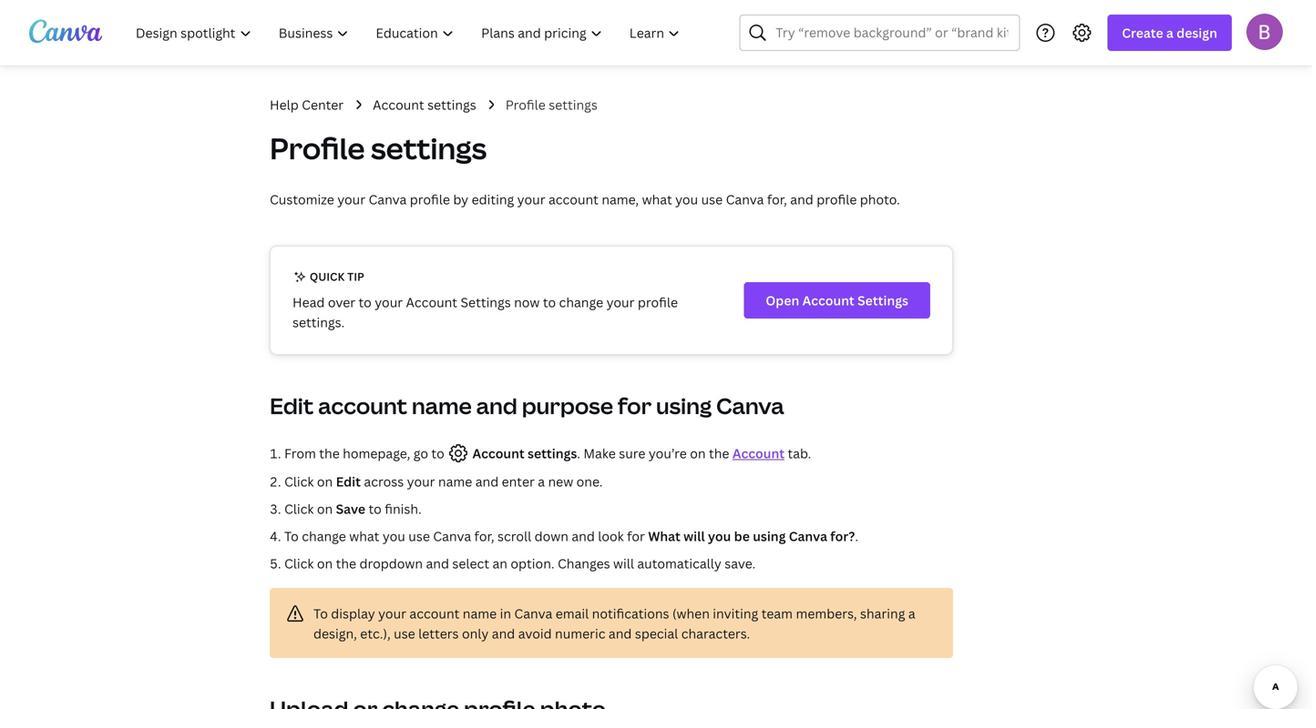Task type: vqa. For each thing, say whether or not it's contained in the screenshot.


Task type: describe. For each thing, give the bounding box(es) containing it.
. make sure you're on the account tab.
[[577, 445, 811, 462]]

now
[[514, 294, 540, 311]]

0 vertical spatial .
[[577, 445, 580, 462]]

and left 'select'
[[426, 555, 449, 573]]

be
[[734, 528, 750, 545]]

account right open on the right top of page
[[802, 292, 854, 309]]

inviting
[[713, 605, 758, 623]]

center
[[302, 96, 344, 113]]

canva inside to display your account name in canva email notifications (when inviting team members, sharing a design, etc.), use letters only and avoid numeric and special characters.
[[514, 605, 552, 623]]

head over to your account settings now to change your profile settings.
[[292, 294, 678, 331]]

0 horizontal spatial what
[[349, 528, 379, 545]]

on for click on the dropdown and select an option. changes will automatically save.
[[317, 555, 333, 573]]

0 horizontal spatial change
[[302, 528, 346, 545]]

0 horizontal spatial profile
[[410, 191, 450, 208]]

look
[[598, 528, 624, 545]]

enter
[[502, 473, 535, 491]]

sharing
[[860, 605, 905, 623]]

the left account link
[[709, 445, 729, 462]]

only
[[462, 626, 489, 643]]

0 vertical spatial use
[[701, 191, 723, 208]]

and up changes
[[572, 528, 595, 545]]

0 vertical spatial edit
[[270, 391, 314, 421]]

to right now
[[543, 294, 556, 311]]

save
[[336, 501, 365, 518]]

from
[[284, 445, 316, 462]]

characters.
[[681, 626, 750, 643]]

photo.
[[860, 191, 900, 208]]

head
[[292, 294, 325, 311]]

bob builder image
[[1246, 13, 1283, 50]]

click on edit across your name and enter a new one.
[[284, 473, 603, 491]]

0 vertical spatial account
[[548, 191, 599, 208]]

for?
[[830, 528, 855, 545]]

Try "remove background" or "brand kit" search field
[[776, 15, 1008, 50]]

help
[[270, 96, 299, 113]]

0 horizontal spatial for,
[[474, 528, 494, 545]]

account inside head over to your account settings now to change your profile settings.
[[406, 294, 457, 311]]

account link
[[732, 445, 785, 462]]

click for click on the dropdown and select an option. changes will automatically save.
[[284, 555, 314, 573]]

to right save at the bottom left of the page
[[369, 501, 382, 518]]

in
[[500, 605, 511, 623]]

select
[[452, 555, 489, 573]]

customize
[[270, 191, 334, 208]]

profile settings link
[[505, 95, 598, 115]]

to right go
[[431, 445, 444, 462]]

help center link
[[270, 95, 344, 115]]

a inside to display your account name in canva email notifications (when inviting team members, sharing a design, etc.), use letters only and avoid numeric and special characters.
[[908, 605, 915, 623]]

new
[[548, 473, 573, 491]]

quick
[[310, 269, 345, 284]]

make
[[584, 445, 616, 462]]

scroll
[[497, 528, 531, 545]]

changes
[[558, 555, 610, 573]]

and down notifications
[[609, 626, 632, 643]]

0 vertical spatial name
[[412, 391, 472, 421]]

etc.),
[[360, 626, 391, 643]]

quick tip
[[307, 269, 364, 284]]

email
[[556, 605, 589, 623]]

option.
[[511, 555, 555, 573]]

click for click on save to finish.
[[284, 501, 314, 518]]

1 horizontal spatial .
[[855, 528, 858, 545]]

1 vertical spatial name
[[438, 473, 472, 491]]

on for click on save to finish.
[[317, 501, 333, 518]]

avoid
[[518, 626, 552, 643]]

account left the tab.
[[732, 445, 785, 462]]

edit account name and purpose for using canva
[[270, 391, 784, 421]]

an
[[492, 555, 507, 573]]

purpose
[[522, 391, 613, 421]]

0 horizontal spatial account
[[318, 391, 407, 421]]

one.
[[576, 473, 603, 491]]

numeric
[[555, 626, 605, 643]]

to for to display your account name in canva email notifications (when inviting team members, sharing a design, etc.), use letters only and avoid numeric and special characters.
[[313, 605, 328, 623]]

by
[[453, 191, 468, 208]]

change inside head over to your account settings now to change your profile settings.
[[559, 294, 603, 311]]

open account settings
[[766, 292, 908, 309]]

letters
[[418, 626, 459, 643]]

over
[[328, 294, 355, 311]]

the right from
[[319, 445, 340, 462]]

create a design button
[[1107, 15, 1232, 51]]

members,
[[796, 605, 857, 623]]

account up enter
[[472, 445, 525, 462]]

account inside to display your account name in canva email notifications (when inviting team members, sharing a design, etc.), use letters only and avoid numeric and special characters.
[[409, 605, 460, 623]]

1 vertical spatial edit
[[336, 473, 361, 491]]

tip
[[347, 269, 364, 284]]

create a design
[[1122, 24, 1217, 41]]

top level navigation element
[[124, 15, 696, 51]]



Task type: locate. For each thing, give the bounding box(es) containing it.
account right over
[[406, 294, 457, 311]]

design
[[1177, 24, 1217, 41]]

1 horizontal spatial will
[[684, 528, 705, 545]]

for up sure
[[618, 391, 652, 421]]

1 horizontal spatial what
[[642, 191, 672, 208]]

1 vertical spatial account settings
[[469, 445, 577, 462]]

change right now
[[559, 294, 603, 311]]

will
[[684, 528, 705, 545], [613, 555, 634, 573]]

2 horizontal spatial profile
[[817, 191, 857, 208]]

0 vertical spatial what
[[642, 191, 672, 208]]

0 horizontal spatial to
[[284, 528, 299, 545]]

customize your canva profile by editing your account name, what you use canva for, and profile photo.
[[270, 191, 900, 208]]

. left make
[[577, 445, 580, 462]]

using
[[656, 391, 712, 421], [753, 528, 786, 545]]

your inside to display your account name in canva email notifications (when inviting team members, sharing a design, etc.), use letters only and avoid numeric and special characters.
[[378, 605, 406, 623]]

a left design
[[1166, 24, 1174, 41]]

for,
[[767, 191, 787, 208], [474, 528, 494, 545]]

1 vertical spatial for,
[[474, 528, 494, 545]]

0 horizontal spatial .
[[577, 445, 580, 462]]

settings.
[[292, 314, 345, 331]]

account up from the homepage, go to
[[318, 391, 407, 421]]

0 vertical spatial account settings
[[373, 96, 476, 113]]

settings
[[857, 292, 908, 309], [461, 294, 511, 311]]

account down top level navigation element
[[373, 96, 424, 113]]

name up only
[[463, 605, 497, 623]]

you're
[[649, 445, 687, 462]]

edit
[[270, 391, 314, 421], [336, 473, 361, 491]]

using right 'be'
[[753, 528, 786, 545]]

0 horizontal spatial will
[[613, 555, 634, 573]]

click
[[284, 473, 314, 491], [284, 501, 314, 518], [284, 555, 314, 573]]

profile
[[410, 191, 450, 208], [817, 191, 857, 208], [638, 294, 678, 311]]

dropdown
[[359, 555, 423, 573]]

open
[[766, 292, 799, 309]]

click down click on save to finish.
[[284, 555, 314, 573]]

2 vertical spatial name
[[463, 605, 497, 623]]

2 vertical spatial use
[[394, 626, 415, 643]]

0 vertical spatial for
[[618, 391, 652, 421]]

down
[[535, 528, 568, 545]]

1 horizontal spatial using
[[753, 528, 786, 545]]

canva
[[369, 191, 407, 208], [726, 191, 764, 208], [716, 391, 784, 421], [433, 528, 471, 545], [789, 528, 827, 545], [514, 605, 552, 623]]

and down in
[[492, 626, 515, 643]]

0 vertical spatial will
[[684, 528, 705, 545]]

1 vertical spatial what
[[349, 528, 379, 545]]

account left name,
[[548, 191, 599, 208]]

account
[[548, 191, 599, 208], [318, 391, 407, 421], [409, 605, 460, 623]]

to
[[359, 294, 372, 311], [543, 294, 556, 311], [431, 445, 444, 462], [369, 501, 382, 518]]

1 vertical spatial profile settings
[[270, 128, 487, 168]]

1 vertical spatial for
[[627, 528, 645, 545]]

on left save at the bottom left of the page
[[317, 501, 333, 518]]

to down click on save to finish.
[[284, 528, 299, 545]]

0 horizontal spatial you
[[383, 528, 405, 545]]

2 vertical spatial account
[[409, 605, 460, 623]]

using up . make sure you're on the account tab.
[[656, 391, 712, 421]]

on
[[690, 445, 706, 462], [317, 473, 333, 491], [317, 501, 333, 518], [317, 555, 333, 573]]

1 horizontal spatial account
[[409, 605, 460, 623]]

what right name,
[[642, 191, 672, 208]]

name,
[[602, 191, 639, 208]]

1 vertical spatial use
[[408, 528, 430, 545]]

your
[[337, 191, 365, 208], [517, 191, 545, 208], [375, 294, 403, 311], [606, 294, 635, 311], [407, 473, 435, 491], [378, 605, 406, 623]]

save.
[[725, 555, 756, 573]]

account
[[373, 96, 424, 113], [802, 292, 854, 309], [406, 294, 457, 311], [472, 445, 525, 462], [732, 445, 785, 462]]

0 vertical spatial profile settings
[[505, 96, 598, 113]]

name left enter
[[438, 473, 472, 491]]

team
[[761, 605, 793, 623]]

3 click from the top
[[284, 555, 314, 573]]

sure
[[619, 445, 645, 462]]

profile settings
[[505, 96, 598, 113], [270, 128, 487, 168]]

edit up save at the bottom left of the page
[[336, 473, 361, 491]]

special
[[635, 626, 678, 643]]

1 horizontal spatial for,
[[767, 191, 787, 208]]

to
[[284, 528, 299, 545], [313, 605, 328, 623]]

1 vertical spatial change
[[302, 528, 346, 545]]

0 horizontal spatial profile settings
[[270, 128, 487, 168]]

account settings down top level navigation element
[[373, 96, 476, 113]]

will right what
[[684, 528, 705, 545]]

1 horizontal spatial settings
[[857, 292, 908, 309]]

1 vertical spatial to
[[313, 605, 328, 623]]

2 horizontal spatial a
[[1166, 24, 1174, 41]]

from the homepage, go to
[[284, 445, 448, 462]]

a inside dropdown button
[[1166, 24, 1174, 41]]

click on the dropdown and select an option. changes will automatically save.
[[284, 555, 756, 573]]

homepage,
[[343, 445, 410, 462]]

2 vertical spatial a
[[908, 605, 915, 623]]

1 horizontal spatial to
[[313, 605, 328, 623]]

(when
[[672, 605, 710, 623]]

and left enter
[[475, 473, 499, 491]]

for
[[618, 391, 652, 421], [627, 528, 645, 545]]

to inside to display your account name in canva email notifications (when inviting team members, sharing a design, etc.), use letters only and avoid numeric and special characters.
[[313, 605, 328, 623]]

0 horizontal spatial profile
[[270, 128, 365, 168]]

editing
[[472, 191, 514, 208]]

notifications
[[592, 605, 669, 623]]

and
[[790, 191, 813, 208], [476, 391, 517, 421], [475, 473, 499, 491], [572, 528, 595, 545], [426, 555, 449, 573], [492, 626, 515, 643], [609, 626, 632, 643]]

account settings link
[[373, 95, 476, 115]]

name
[[412, 391, 472, 421], [438, 473, 472, 491], [463, 605, 497, 623]]

the
[[319, 445, 340, 462], [709, 445, 729, 462], [336, 555, 356, 573]]

name inside to display your account name in canva email notifications (when inviting team members, sharing a design, etc.), use letters only and avoid numeric and special characters.
[[463, 605, 497, 623]]

go
[[413, 445, 428, 462]]

1 vertical spatial will
[[613, 555, 634, 573]]

use inside to display your account name in canva email notifications (when inviting team members, sharing a design, etc.), use letters only and avoid numeric and special characters.
[[394, 626, 415, 643]]

use
[[701, 191, 723, 208], [408, 528, 430, 545], [394, 626, 415, 643]]

open account settings link
[[744, 282, 930, 319]]

what down click on save to finish.
[[349, 528, 379, 545]]

0 vertical spatial to
[[284, 528, 299, 545]]

click left save at the bottom left of the page
[[284, 501, 314, 518]]

click on save to finish.
[[284, 501, 422, 518]]

to for to change what you use canva for, scroll down and look for what will you be using canva for? .
[[284, 528, 299, 545]]

1 vertical spatial account
[[318, 391, 407, 421]]

a
[[1166, 24, 1174, 41], [538, 473, 545, 491], [908, 605, 915, 623]]

account settings
[[373, 96, 476, 113], [469, 445, 577, 462]]

1 vertical spatial profile
[[270, 128, 365, 168]]

edit up from
[[270, 391, 314, 421]]

design,
[[313, 626, 357, 643]]

on up display
[[317, 555, 333, 573]]

0 horizontal spatial settings
[[461, 294, 511, 311]]

click for click on edit across your name and enter a new one.
[[284, 473, 314, 491]]

1 vertical spatial click
[[284, 501, 314, 518]]

0 vertical spatial change
[[559, 294, 603, 311]]

0 horizontal spatial using
[[656, 391, 712, 421]]

name up go
[[412, 391, 472, 421]]

settings
[[427, 96, 476, 113], [549, 96, 598, 113], [371, 128, 487, 168], [528, 445, 577, 462]]

settings inside head over to your account settings now to change your profile settings.
[[461, 294, 511, 311]]

1 horizontal spatial profile
[[638, 294, 678, 311]]

1 vertical spatial using
[[753, 528, 786, 545]]

for right the look
[[627, 528, 645, 545]]

0 vertical spatial a
[[1166, 24, 1174, 41]]

0 vertical spatial click
[[284, 473, 314, 491]]

to change what you use canva for, scroll down and look for what will you be using canva for? .
[[284, 528, 858, 545]]

0 vertical spatial profile
[[505, 96, 546, 113]]

on up click on save to finish.
[[317, 473, 333, 491]]

to right over
[[359, 294, 372, 311]]

to up design, at bottom
[[313, 605, 328, 623]]

a right sharing
[[908, 605, 915, 623]]

display
[[331, 605, 375, 623]]

on right "you're" at bottom
[[690, 445, 706, 462]]

to display your account name in canva email notifications (when inviting team members, sharing a design, etc.), use letters only and avoid numeric and special characters.
[[313, 605, 915, 643]]

. up members,
[[855, 528, 858, 545]]

0 vertical spatial using
[[656, 391, 712, 421]]

what
[[648, 528, 680, 545]]

will down the look
[[613, 555, 634, 573]]

finish.
[[385, 501, 422, 518]]

you
[[675, 191, 698, 208], [383, 528, 405, 545], [708, 528, 731, 545]]

a left new
[[538, 473, 545, 491]]

2 horizontal spatial you
[[708, 528, 731, 545]]

click down from
[[284, 473, 314, 491]]

you up the dropdown
[[383, 528, 405, 545]]

1 vertical spatial .
[[855, 528, 858, 545]]

create
[[1122, 24, 1163, 41]]

on for click on edit across your name and enter a new one.
[[317, 473, 333, 491]]

1 horizontal spatial profile
[[505, 96, 546, 113]]

help center
[[270, 96, 344, 113]]

account up 'letters'
[[409, 605, 460, 623]]

0 horizontal spatial edit
[[270, 391, 314, 421]]

you left 'be'
[[708, 528, 731, 545]]

and left photo.
[[790, 191, 813, 208]]

automatically
[[637, 555, 721, 573]]

1 horizontal spatial you
[[675, 191, 698, 208]]

.
[[577, 445, 580, 462], [855, 528, 858, 545]]

0 horizontal spatial a
[[538, 473, 545, 491]]

tab.
[[788, 445, 811, 462]]

1 horizontal spatial profile settings
[[505, 96, 598, 113]]

profile inside head over to your account settings now to change your profile settings.
[[638, 294, 678, 311]]

what
[[642, 191, 672, 208], [349, 528, 379, 545]]

2 vertical spatial click
[[284, 555, 314, 573]]

change
[[559, 294, 603, 311], [302, 528, 346, 545]]

2 click from the top
[[284, 501, 314, 518]]

change down save at the bottom left of the page
[[302, 528, 346, 545]]

the left the dropdown
[[336, 555, 356, 573]]

profile
[[505, 96, 546, 113], [270, 128, 365, 168]]

1 horizontal spatial change
[[559, 294, 603, 311]]

account settings up enter
[[469, 445, 577, 462]]

0 vertical spatial for,
[[767, 191, 787, 208]]

1 click from the top
[[284, 473, 314, 491]]

1 vertical spatial a
[[538, 473, 545, 491]]

1 horizontal spatial a
[[908, 605, 915, 623]]

and left purpose
[[476, 391, 517, 421]]

2 horizontal spatial account
[[548, 191, 599, 208]]

1 horizontal spatial edit
[[336, 473, 361, 491]]

you right name,
[[675, 191, 698, 208]]

across
[[364, 473, 404, 491]]



